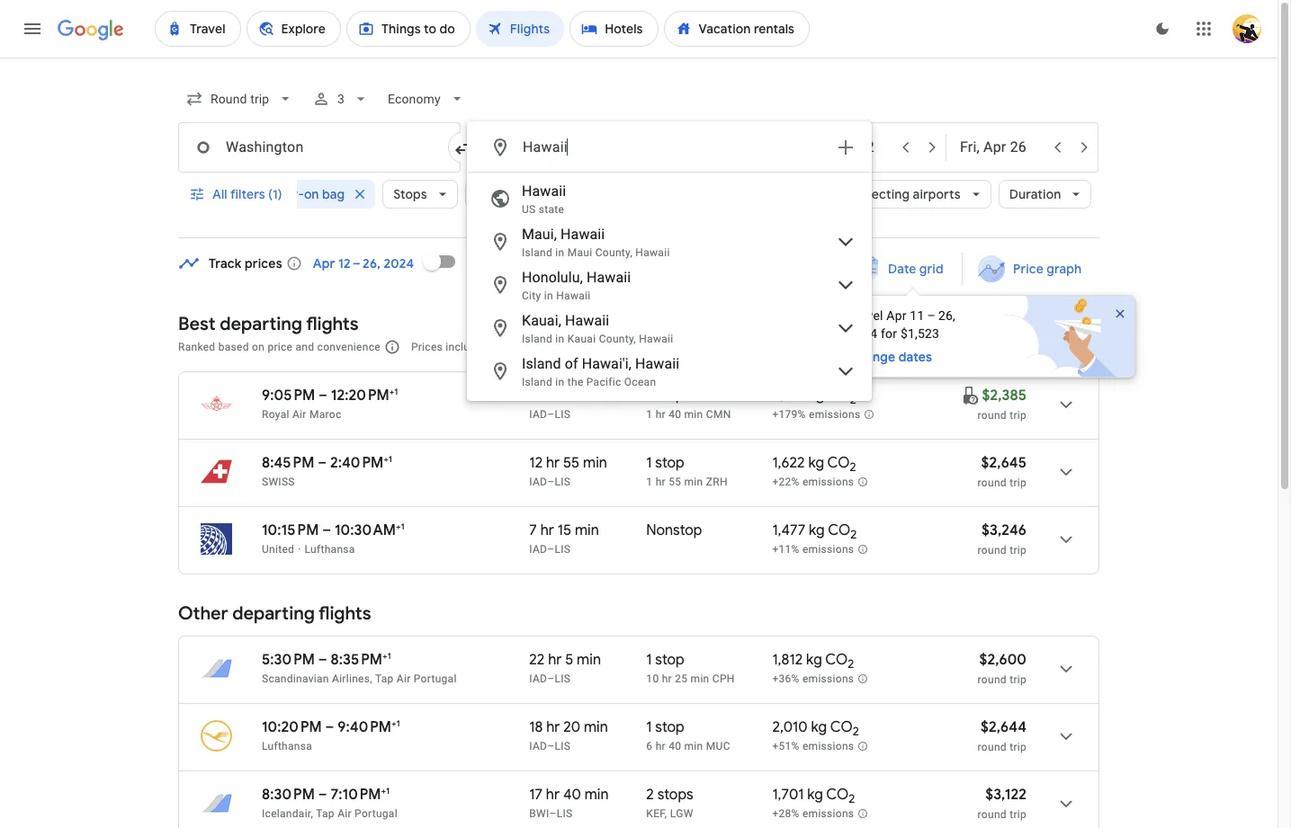 Task type: vqa. For each thing, say whether or not it's contained in the screenshot.
Departure time: 5:30 PM. text field
yes



Task type: describe. For each thing, give the bounding box(es) containing it.
min inside 1 stop 1 hr 40 min cmn
[[684, 409, 703, 421]]

1 horizontal spatial air
[[338, 808, 352, 821]]

flights for best departing flights
[[306, 313, 359, 336]]

scandinavian airlines, tap air portugal
[[262, 673, 457, 686]]

hawaii up kauai
[[565, 312, 609, 329]]

toggle nearby airports for kauai, hawaii image
[[835, 318, 857, 339]]

hawaii option
[[468, 177, 871, 220]]

1 right pacific
[[646, 387, 652, 405]]

min inside "1 stop 10 hr 25 min cph"
[[691, 673, 710, 686]]

lis for 12
[[555, 476, 571, 489]]

toggle nearby airports for honolulu, hawaii image
[[835, 274, 857, 296]]

hawaii us state
[[522, 183, 566, 216]]

18 hr 20 min iad – lis
[[529, 719, 608, 753]]

total duration 18 hr 20 min. element
[[529, 719, 646, 740]]

4 island from the top
[[522, 376, 553, 389]]

2 for 1,701
[[849, 792, 855, 807]]

include
[[446, 341, 482, 354]]

1 stop flight. element for 12 hr 55 min
[[646, 454, 685, 475]]

8:45 pm – 2:40 pm + 1
[[262, 454, 392, 472]]

all filters (1)
[[212, 186, 282, 202]]

county, for maui, hawaii
[[595, 247, 633, 259]]

bwi
[[529, 808, 549, 821]]

island of hawai'i, hawaii option
[[468, 350, 871, 393]]

1 stop flight. element for 22 hr 5 min
[[646, 651, 685, 672]]

10:20 pm
[[262, 719, 322, 737]]

maroc
[[309, 409, 341, 421]]

+ for 12:20 pm
[[389, 386, 394, 398]]

+179% emissions
[[772, 409, 861, 421]]

county, for kauai, hawaii
[[599, 333, 636, 346]]

hr inside 17 hr 40 min bwi – lis
[[546, 786, 560, 804]]

2 stops flight. element
[[646, 786, 694, 807]]

kauai, hawaii island in kauai county, hawaii
[[522, 312, 674, 346]]

co for 3,715
[[828, 387, 850, 405]]

$3,122
[[986, 786, 1027, 804]]

total duration 7 hr 15 min. element
[[529, 522, 646, 543]]

Departure time: 5:30 PM. text field
[[262, 651, 315, 669]]

2024 for apr 11 – 26, 2024
[[849, 327, 878, 341]]

adults.
[[620, 341, 655, 354]]

lgw
[[670, 808, 693, 821]]

hawaii up island of hawai'i, hawaii option
[[639, 333, 674, 346]]

flight details. leaves baltimore/washington international thurgood marshall airport at 8:30 pm on friday, april 12 and arrives at humberto delgado airport at 7:10 pm on saturday, april 13. image
[[1045, 783, 1088, 826]]

carry-
[[266, 186, 304, 202]]

Arrival time: 9:40 PM on  Saturday, April 13. text field
[[338, 718, 400, 737]]

Return text field
[[960, 123, 1043, 172]]

city
[[522, 290, 541, 302]]

Departure time: 10:20 PM. text field
[[262, 719, 322, 737]]

+ for 10:30 am
[[396, 521, 401, 533]]

the
[[568, 376, 584, 389]]

+22% emissions
[[772, 476, 854, 489]]

+36% emissions
[[772, 673, 854, 686]]

maui,
[[522, 226, 557, 243]]

scandinavian
[[262, 673, 329, 686]]

hawaii up state
[[522, 183, 566, 200]]

9:40 pm
[[338, 719, 392, 737]]

stops
[[393, 186, 427, 202]]

stops button
[[383, 173, 458, 216]]

kg for 1,812
[[806, 651, 822, 669]]

Departure time: 8:45 PM. text field
[[262, 454, 314, 472]]

3 island from the top
[[522, 355, 561, 373]]

+51%
[[772, 741, 800, 753]]

10 inside 10 hr 15 min iad – lis
[[529, 387, 544, 405]]

2,010
[[772, 719, 808, 737]]

in for honolulu,
[[544, 290, 553, 302]]

1 inside 8:45 pm – 2:40 pm + 1
[[389, 454, 392, 465]]

change appearance image
[[1141, 7, 1184, 50]]

lis for 7
[[555, 544, 571, 556]]

passenger assistance button
[[871, 341, 982, 354]]

other departing flights
[[178, 603, 371, 625]]

5:30 pm
[[262, 651, 315, 669]]

flight details. leaves dulles international airport at 10:20 pm on friday, april 12 and arrives at humberto delgado airport at 9:40 pm on saturday, april 13. image
[[1045, 715, 1088, 759]]

bag
[[322, 186, 345, 202]]

1 vertical spatial lufthansa
[[262, 741, 312, 753]]

round for $2,644
[[978, 741, 1007, 754]]

pacific
[[587, 376, 621, 389]]

iad for 7
[[529, 544, 547, 556]]

1 inside popup button
[[258, 186, 263, 202]]

– inside 10:20 pm – 9:40 pm + 1
[[325, 719, 334, 737]]

island inside kauai, hawaii island in kauai county, hawaii
[[522, 333, 553, 346]]

leaves baltimore/washington international thurgood marshall airport at 8:30 pm on friday, april 12 and arrives at humberto delgado airport at 7:10 pm on saturday, april 13. element
[[262, 786, 390, 804]]

1 round from the top
[[978, 409, 1007, 422]]

this price may not include overhead bin access image
[[961, 385, 982, 406]]

on for based
[[252, 341, 265, 354]]

travel
[[849, 309, 887, 323]]

hr inside 1 stop 1 hr 55 min zrh
[[656, 476, 666, 489]]

0 vertical spatial lufthansa
[[305, 544, 355, 556]]

co for 1,812
[[825, 651, 848, 669]]

hawaii up honolulu, hawaii option
[[636, 247, 670, 259]]

1 inside 10:15 pm – 10:30 am + 1
[[401, 521, 405, 533]]

22 hr 5 min iad – lis
[[529, 651, 601, 686]]

prices
[[245, 256, 282, 272]]

– inside 12 hr 55 min iad – lis
[[547, 476, 555, 489]]

8:45 pm
[[262, 454, 314, 472]]

min inside 12 hr 55 min iad – lis
[[583, 454, 607, 472]]

prices include required taxes + fees for 3 adults.
[[411, 341, 655, 354]]

lis for 10
[[555, 409, 571, 421]]

+ for 7:10 pm
[[381, 786, 386, 797]]

1 carry-on bag
[[258, 186, 345, 202]]

layover (1 of 1) is a 6 hr 40 min layover at munich international airport in munich. element
[[646, 740, 763, 754]]

hr inside 22 hr 5 min iad – lis
[[548, 651, 562, 669]]

+ for 9:40 pm
[[392, 718, 396, 730]]

cmn
[[706, 409, 731, 421]]

+179%
[[772, 409, 806, 421]]

1,701
[[772, 786, 804, 804]]

40 for 10 hr 15 min
[[669, 409, 681, 421]]

apr for 11 – 26,
[[887, 309, 907, 323]]

min inside 18 hr 20 min iad – lis
[[584, 719, 608, 737]]

flight details. leaves dulles international airport at 5:30 pm on friday, april 12 and arrives at humberto delgado airport at 8:35 pm on saturday, april 13. image
[[1045, 648, 1088, 691]]

hawaii up maui
[[561, 226, 605, 243]]

1 inside "5:30 pm – 8:35 pm + 1"
[[387, 651, 391, 662]]

stop for 10 hr 15 min
[[655, 387, 685, 405]]

1 and from the left
[[296, 341, 314, 354]]

passenger
[[871, 341, 924, 354]]

1 up layover (1 of 1) is a 1 hr 55 min layover at zurich airport in zürich. element
[[646, 454, 652, 472]]

layover (1 of 1) is a 10 hr 25 min layover at copenhagen airport in copenhagen. element
[[646, 672, 763, 687]]

12:20 pm
[[331, 387, 389, 405]]

connecting
[[840, 186, 910, 202]]

40 inside 17 hr 40 min bwi – lis
[[563, 786, 581, 804]]

7 hr 15 min iad – lis
[[529, 522, 599, 556]]

stop for 18 hr 20 min
[[655, 719, 685, 737]]

sort
[[1024, 338, 1050, 355]]

8:35 pm
[[331, 651, 382, 669]]

2600 US dollars text field
[[979, 651, 1027, 669]]

total duration 22 hr 5 min. element
[[529, 651, 646, 672]]

1 carry-on bag button
[[247, 173, 375, 216]]

change
[[849, 349, 896, 365]]

emissions for 3,715
[[809, 409, 861, 421]]

honolulu, hawaii city in hawaii
[[522, 269, 631, 302]]

total duration 10 hr 15 min. element
[[529, 387, 646, 408]]

main menu image
[[22, 18, 43, 40]]

layover (1 of 1) is a 1 hr 55 min layover at zurich airport in zürich. element
[[646, 475, 763, 490]]

leaves dulles international airport at 8:45 pm on friday, april 12 and arrives at humberto delgado airport at 2:40 pm on saturday, april 13. element
[[262, 454, 392, 472]]

55 inside 12 hr 55 min iad – lis
[[563, 454, 580, 472]]

+ for 8:35 pm
[[382, 651, 387, 662]]

kauai, hawaii option
[[468, 307, 871, 350]]

co for 1,477
[[828, 522, 851, 540]]

apr 12 – 26, 2024
[[313, 256, 414, 272]]

1 down ocean on the top of the page
[[646, 409, 653, 421]]

2:40 pm
[[330, 454, 384, 472]]

convenience
[[317, 341, 381, 354]]

round for $2,645
[[978, 477, 1007, 490]]

$3,122 round trip
[[978, 786, 1027, 822]]

3,715 kg co 2
[[772, 387, 857, 408]]

8:30 pm
[[262, 786, 315, 804]]

other
[[178, 603, 228, 625]]

us
[[522, 203, 536, 216]]

destination, select multiple airports image
[[835, 137, 857, 158]]

learn more about ranking image
[[384, 339, 400, 355]]

kg for 1,622
[[808, 454, 824, 472]]

on for carry-
[[304, 186, 319, 202]]

+11% emissions
[[772, 544, 854, 556]]

kg for 3,715
[[809, 387, 825, 405]]

in inside island of hawai'i, hawaii island in the pacific ocean
[[556, 376, 565, 389]]

layover (1 of 1) is a 1 hr 40 min layover at casablanca mohammed v international airport in casablanca. element
[[646, 408, 763, 422]]

$2,644 round trip
[[978, 719, 1027, 754]]

6
[[646, 741, 653, 753]]

+ for 2:40 pm
[[384, 454, 389, 465]]

optional
[[658, 341, 700, 354]]

total duration 12 hr 55 min. element
[[529, 454, 646, 475]]

round for $2,600
[[978, 674, 1007, 687]]

hawaii down maui, hawaii island in maui county, hawaii
[[587, 269, 631, 286]]

all
[[212, 186, 227, 202]]

1 stop flight. element for 10 hr 15 min
[[646, 387, 685, 408]]

1 inside 1 stop 6 hr 40 min muc
[[646, 719, 652, 737]]

trip for $3,246
[[1010, 544, 1027, 557]]

honolulu,
[[522, 269, 583, 286]]

zrh
[[706, 476, 728, 489]]

1 stop flight. element for 18 hr 20 min
[[646, 719, 685, 740]]

nonstop flight. element
[[646, 522, 702, 543]]

18
[[529, 719, 543, 737]]

kg for 1,477
[[809, 522, 825, 540]]

15 for 10
[[565, 387, 579, 405]]

10:15 pm
[[262, 522, 319, 540]]

toggle nearby airports for maui, hawaii image
[[835, 231, 857, 253]]

none text field inside search field
[[178, 122, 461, 173]]

best
[[178, 313, 216, 336]]

1 inside 9:05 pm – 12:20 pm + 1
[[394, 386, 398, 398]]

10:20 pm – 9:40 pm + 1
[[262, 718, 400, 737]]

hr inside 10 hr 15 min iad – lis
[[548, 387, 561, 405]]

min inside 17 hr 40 min bwi – lis
[[585, 786, 609, 804]]

icelandair, tap air portugal
[[262, 808, 398, 821]]

co for 2,010
[[830, 719, 853, 737]]

15 for 7
[[558, 522, 572, 540]]

trip for $2,644
[[1010, 741, 1027, 754]]

in for kauai,
[[556, 333, 565, 346]]

airlines button
[[465, 173, 551, 216]]

17
[[529, 786, 543, 804]]

lis for 22
[[555, 673, 571, 686]]

iad for 22
[[529, 673, 547, 686]]

– inside 8:45 pm – 2:40 pm + 1
[[318, 454, 327, 472]]

kg for 2,010
[[811, 719, 827, 737]]

– inside 8:30 pm – 7:10 pm + 1
[[318, 786, 327, 804]]

graph
[[1047, 261, 1082, 277]]

0 horizontal spatial for
[[594, 341, 608, 354]]

assistance
[[927, 341, 982, 354]]

kg for 1,701
[[807, 786, 823, 804]]

find the best price region
[[178, 240, 1155, 378]]

0 vertical spatial tap
[[375, 673, 394, 686]]



Task type: locate. For each thing, give the bounding box(es) containing it.
2 round from the top
[[978, 477, 1007, 490]]

3 round from the top
[[978, 544, 1007, 557]]

2 and from the left
[[746, 341, 765, 354]]

lis down total duration 10 hr 15 min. element
[[555, 409, 571, 421]]

1 vertical spatial flights
[[319, 603, 371, 625]]

2 up +22% emissions
[[850, 460, 856, 475]]

Where else? text field
[[522, 126, 824, 169]]

apr right 'learn more about tracked prices' icon
[[313, 256, 335, 272]]

royal
[[262, 409, 289, 421]]

2 vertical spatial air
[[338, 808, 352, 821]]

2 up kef
[[646, 786, 654, 804]]

Arrival time: 2:40 PM on  Saturday, April 13. text field
[[330, 454, 392, 472]]

0 horizontal spatial 55
[[563, 454, 580, 472]]

1 vertical spatial portugal
[[355, 808, 398, 821]]

2 for 1,812
[[848, 657, 854, 672]]

4 1 stop flight. element from the top
[[646, 719, 685, 740]]

1 up nonstop
[[646, 476, 653, 489]]

+ inside 10:15 pm – 10:30 am + 1
[[396, 521, 401, 533]]

flight details. leaves dulles international airport at 9:05 pm on friday, april 12 and arrives at humberto delgado airport at 12:20 pm on saturday, april 13. image
[[1045, 383, 1088, 427]]

40 inside 1 stop 6 hr 40 min muc
[[669, 741, 681, 753]]

10 left the
[[529, 387, 544, 405]]

0 horizontal spatial 10
[[529, 387, 544, 405]]

1,477
[[772, 522, 806, 540]]

round inside $3,246 round trip
[[978, 544, 1007, 557]]

1 vertical spatial apr
[[887, 309, 907, 323]]

round inside $3,122 round trip
[[978, 809, 1007, 822]]

date
[[888, 261, 917, 277]]

lis inside 10 hr 15 min iad – lis
[[555, 409, 571, 421]]

enter your destination dialog
[[467, 121, 872, 401]]

Departure text field
[[808, 123, 891, 172]]

3 trip from the top
[[1010, 544, 1027, 557]]

1 right 8:35 pm
[[387, 651, 391, 662]]

on inside 1 carry-on bag popup button
[[304, 186, 319, 202]]

trip for $2,600
[[1010, 674, 1027, 687]]

– down total duration 10 hr 15 min. element
[[547, 409, 555, 421]]

0 horizontal spatial portugal
[[355, 808, 398, 821]]

track prices
[[209, 256, 282, 272]]

iad inside 12 hr 55 min iad – lis
[[529, 476, 547, 489]]

1 iad from the top
[[529, 409, 547, 421]]

grid
[[920, 261, 944, 277]]

maui, hawaii option
[[468, 220, 871, 264]]

stop for 12 hr 55 min
[[655, 454, 685, 472]]

kg inside 1,622 kg co 2
[[808, 454, 824, 472]]

2 up +51% emissions
[[853, 725, 859, 740]]

15
[[565, 387, 579, 405], [558, 522, 572, 540]]

$3,246
[[982, 522, 1027, 540]]

round trip
[[978, 409, 1027, 422]]

hr right 18
[[546, 719, 560, 737]]

lis inside 7 hr 15 min iad – lis
[[555, 544, 571, 556]]

hawaii inside island of hawai'i, hawaii island in the pacific ocean
[[635, 355, 680, 373]]

on left price on the left
[[252, 341, 265, 354]]

trip inside $2,645 round trip
[[1010, 477, 1027, 490]]

min inside 1 stop 6 hr 40 min muc
[[684, 741, 703, 753]]

in left the
[[556, 376, 565, 389]]

layover (1 of 2) is a 1 hr 20 min layover at keflavík international airport in reykjavík. layover (2 of 2) is a 4 hr 40 min layover at london gatwick airport in london. element
[[646, 807, 763, 822]]

2 down toggle nearby airports for island of hawai'i, hawaii icon on the right of the page
[[850, 393, 857, 408]]

2024 down travel
[[849, 327, 878, 341]]

0 vertical spatial on
[[304, 186, 319, 202]]

1 trip from the top
[[1010, 409, 1027, 422]]

based
[[218, 341, 249, 354]]

0 vertical spatial apr
[[313, 256, 335, 272]]

1 horizontal spatial apr
[[887, 309, 907, 323]]

2 island from the top
[[522, 333, 553, 346]]

emissions down 2,010 kg co 2
[[803, 741, 854, 753]]

iad for 12
[[529, 476, 547, 489]]

Arrival time: 10:30 AM on  Saturday, April 13. text field
[[335, 521, 405, 540]]

1 left (1)
[[258, 186, 263, 202]]

stop inside "1 stop 10 hr 25 min cph"
[[655, 651, 685, 669]]

stop inside 1 stop 6 hr 40 min muc
[[655, 719, 685, 737]]

by:
[[1053, 338, 1071, 355]]

1 island from the top
[[522, 247, 553, 259]]

5:30 pm – 8:35 pm + 1
[[262, 651, 391, 669]]

tap down 8:30 pm – 7:10 pm + 1
[[316, 808, 335, 821]]

1 vertical spatial 10
[[646, 673, 659, 686]]

departing up '5:30 pm'
[[232, 603, 315, 625]]

– up maroc on the left of page
[[319, 387, 328, 405]]

co up +22% emissions
[[827, 454, 850, 472]]

2024 for apr 12 – 26, 2024
[[384, 256, 414, 272]]

2 for 3,715
[[850, 393, 857, 408]]

round for $3,122
[[978, 809, 1007, 822]]

lis for 18
[[555, 741, 571, 753]]

hr inside 1 stop 1 hr 40 min cmn
[[656, 409, 666, 421]]

2 for 1,477
[[851, 527, 857, 543]]

and right price on the left
[[296, 341, 314, 354]]

2 horizontal spatial air
[[397, 673, 411, 686]]

swiss
[[262, 476, 295, 489]]

40 right 6
[[669, 741, 681, 753]]

flight details. leaves dulles international airport at 8:45 pm on friday, april 12 and arrives at humberto delgado airport at 2:40 pm on saturday, april 13. image
[[1045, 451, 1088, 494]]

None field
[[178, 83, 302, 115], [381, 83, 473, 115], [178, 83, 302, 115], [381, 83, 473, 115]]

hr left the
[[548, 387, 561, 405]]

40 down island of hawai'i, hawaii option
[[669, 409, 681, 421]]

co down toggle nearby airports for island of hawai'i, hawaii icon on the right of the page
[[828, 387, 850, 405]]

leaves dulles international airport at 10:20 pm on friday, april 12 and arrives at humberto delgado airport at 9:40 pm on saturday, april 13. element
[[262, 718, 400, 737]]

lis down total duration 12 hr 55 min. element
[[555, 476, 571, 489]]

list box
[[468, 173, 871, 400]]

connecting airports button
[[829, 173, 991, 216]]

Departure time: 8:30 PM. text field
[[262, 786, 315, 804]]

price
[[268, 341, 293, 354]]

and right charges
[[746, 341, 765, 354]]

co inside 1,622 kg co 2
[[827, 454, 850, 472]]

list box inside enter your destination dialog
[[468, 173, 871, 400]]

emissions for 1,701
[[803, 808, 854, 821]]

maui, hawaii island in maui county, hawaii
[[522, 226, 670, 259]]

lis down '20'
[[555, 741, 571, 753]]

swap origin and destination. image
[[454, 137, 475, 158]]

hr inside 12 hr 55 min iad – lis
[[546, 454, 560, 472]]

learn more about tracked prices image
[[286, 256, 302, 272]]

kef
[[646, 808, 665, 821]]

1 stop flight. element down layover (1 of 1) is a 1 hr 40 min layover at casablanca mohammed v international airport in casablanca. element
[[646, 454, 685, 475]]

2 for 2,010
[[853, 725, 859, 740]]

trip for $2,645
[[1010, 477, 1027, 490]]

5 round from the top
[[978, 741, 1007, 754]]

2 stops kef , lgw
[[646, 786, 694, 821]]

flight details. leaves dulles international airport at 10:15 pm on friday, april 12 and arrives at humberto delgado airport at 10:30 am on saturday, april 13. image
[[1045, 518, 1088, 562]]

1 vertical spatial 55
[[669, 476, 681, 489]]

1 up 6
[[646, 719, 652, 737]]

stop for 22 hr 5 min
[[655, 651, 685, 669]]

22
[[529, 651, 545, 669]]

1 1 stop flight. element from the top
[[646, 387, 685, 408]]

island inside maui, hawaii island in maui county, hawaii
[[522, 247, 553, 259]]

– inside 22 hr 5 min iad – lis
[[547, 673, 555, 686]]

1 stop flight. element down optional
[[646, 387, 685, 408]]

hr right 7
[[541, 522, 554, 540]]

(1)
[[268, 186, 282, 202]]

change dates button
[[849, 348, 972, 366]]

0 vertical spatial county,
[[595, 247, 633, 259]]

passenger assistance
[[871, 341, 982, 354]]

lis for 17
[[557, 808, 573, 821]]

+
[[560, 341, 566, 354], [389, 386, 394, 398], [384, 454, 389, 465], [396, 521, 401, 533], [382, 651, 387, 662], [392, 718, 396, 730], [381, 786, 386, 797]]

2024 right 12 – 26,
[[384, 256, 414, 272]]

0 horizontal spatial on
[[252, 341, 265, 354]]

min inside 10 hr 15 min iad – lis
[[582, 387, 606, 405]]

2385 US dollars text field
[[982, 387, 1027, 405]]

2 inside the 1,701 kg co 2
[[849, 792, 855, 807]]

loading results progress bar
[[0, 58, 1278, 61]]

iad up 12
[[529, 409, 547, 421]]

co for 1,701
[[826, 786, 849, 804]]

1 right '12:20 pm'
[[394, 386, 398, 398]]

None text field
[[178, 122, 461, 173]]

1 right "9:40 pm"
[[396, 718, 400, 730]]

stops
[[657, 786, 694, 804]]

1 horizontal spatial portugal
[[414, 673, 457, 686]]

9:05 pm – 12:20 pm + 1
[[262, 386, 398, 405]]

kg up +28% emissions
[[807, 786, 823, 804]]

+ inside 8:30 pm – 7:10 pm + 1
[[381, 786, 386, 797]]

2024
[[384, 256, 414, 272], [849, 327, 878, 341]]

co inside '1,477 kg co 2'
[[828, 522, 851, 540]]

1 horizontal spatial 55
[[669, 476, 681, 489]]

airlines,
[[332, 673, 372, 686]]

0 vertical spatial portugal
[[414, 673, 457, 686]]

1 vertical spatial departing
[[232, 603, 315, 625]]

nonstop
[[646, 522, 702, 540]]

for inside for $1,523 change dates
[[881, 327, 897, 341]]

5 trip from the top
[[1010, 741, 1027, 754]]

1 stop flight. element up 25
[[646, 651, 685, 672]]

– down total duration 12 hr 55 min. element
[[547, 476, 555, 489]]

– inside 17 hr 40 min bwi – lis
[[549, 808, 557, 821]]

0 horizontal spatial 2024
[[384, 256, 414, 272]]

0 horizontal spatial and
[[296, 341, 314, 354]]

island of hawai'i, hawaii island in the pacific ocean
[[522, 355, 680, 389]]

3 stop from the top
[[655, 651, 685, 669]]

6 trip from the top
[[1010, 809, 1027, 822]]

1 vertical spatial tap
[[316, 808, 335, 821]]

2024 inside the apr 11 – 26, 2024
[[849, 327, 878, 341]]

tap down arrival time: 8:35 pm on  saturday, april 13. text box
[[375, 673, 394, 686]]

1 vertical spatial air
[[397, 673, 411, 686]]

Arrival time: 12:20 PM on  Saturday, April 13. text field
[[331, 386, 398, 405]]

hr
[[548, 387, 561, 405], [656, 409, 666, 421], [546, 454, 560, 472], [656, 476, 666, 489], [541, 522, 554, 540], [548, 651, 562, 669], [662, 673, 672, 686], [546, 719, 560, 737], [656, 741, 666, 753], [546, 786, 560, 804]]

emissions for 1,622
[[803, 476, 854, 489]]

leaves dulles international airport at 5:30 pm on friday, april 12 and arrives at humberto delgado airport at 8:35 pm on saturday, april 13. element
[[262, 651, 391, 669]]

round for $3,246
[[978, 544, 1007, 557]]

40 for 18 hr 20 min
[[669, 741, 681, 753]]

maui
[[568, 247, 593, 259]]

10 left 25
[[646, 673, 659, 686]]

emissions for 2,010
[[803, 741, 854, 753]]

+ inside "5:30 pm – 8:35 pm + 1"
[[382, 651, 387, 662]]

track
[[209, 256, 242, 272]]

main content containing best departing flights
[[178, 240, 1155, 829]]

3246 US dollars text field
[[982, 522, 1027, 540]]

royal air maroc
[[262, 409, 341, 421]]

2 vertical spatial 40
[[563, 786, 581, 804]]

2644 US dollars text field
[[981, 719, 1027, 737]]

0 vertical spatial departing
[[220, 313, 302, 336]]

round down '$2,644'
[[978, 741, 1007, 754]]

lis inside 17 hr 40 min bwi – lis
[[557, 808, 573, 821]]

1 up layover (1 of 1) is a 10 hr 25 min layover at copenhagen airport in copenhagen. element
[[646, 651, 652, 669]]

sort by: button
[[1017, 330, 1100, 363]]

0 vertical spatial 3
[[338, 92, 345, 106]]

2
[[850, 393, 857, 408], [850, 460, 856, 475], [851, 527, 857, 543], [848, 657, 854, 672], [853, 725, 859, 740], [646, 786, 654, 804], [849, 792, 855, 807]]

apr for 12 – 26,
[[313, 256, 335, 272]]

lufthansa down the 10:20 pm
[[262, 741, 312, 753]]

lis inside 18 hr 20 min iad – lis
[[555, 741, 571, 753]]

trip inside $3,246 round trip
[[1010, 544, 1027, 557]]

1 horizontal spatial 2024
[[849, 327, 878, 341]]

apr
[[313, 256, 335, 272], [887, 309, 907, 323]]

– inside 10:15 pm – 10:30 am + 1
[[322, 522, 331, 540]]

$2,645 round trip
[[978, 454, 1027, 490]]

co inside the 1,701 kg co 2
[[826, 786, 849, 804]]

kg
[[809, 387, 825, 405], [808, 454, 824, 472], [809, 522, 825, 540], [806, 651, 822, 669], [811, 719, 827, 737], [807, 786, 823, 804]]

+ inside 8:45 pm – 2:40 pm + 1
[[384, 454, 389, 465]]

iad down 22
[[529, 673, 547, 686]]

1 vertical spatial 40
[[669, 741, 681, 753]]

iad inside 10 hr 15 min iad – lis
[[529, 409, 547, 421]]

iad down 12
[[529, 476, 547, 489]]

4 iad from the top
[[529, 673, 547, 686]]

– right 8:45 pm
[[318, 454, 327, 472]]

3 iad from the top
[[529, 544, 547, 556]]

toggle nearby airports for island of hawai'i, hawaii image
[[835, 361, 857, 382]]

+22%
[[772, 476, 800, 489]]

None search field
[[178, 77, 1100, 401]]

1 horizontal spatial 3
[[611, 341, 617, 354]]

1 inside 10:20 pm – 9:40 pm + 1
[[396, 718, 400, 730]]

2,010 kg co 2
[[772, 719, 859, 740]]

trip down the $2,385 text field
[[1010, 409, 1027, 422]]

iad down 18
[[529, 741, 547, 753]]

emissions down 1,622 kg co 2
[[803, 476, 854, 489]]

kg inside '1,477 kg co 2'
[[809, 522, 825, 540]]

round inside $2,645 round trip
[[978, 477, 1007, 490]]

– down "total duration 18 hr 20 min." 'element'
[[547, 741, 555, 753]]

airlines
[[476, 186, 521, 202]]

trip for $3,122
[[1010, 809, 1027, 822]]

co up +28% emissions
[[826, 786, 849, 804]]

total duration 17 hr 40 min. element
[[529, 786, 646, 807]]

hr up nonstop
[[656, 476, 666, 489]]

1 inside "1 stop 10 hr 25 min cph"
[[646, 651, 652, 669]]

6 round from the top
[[978, 809, 1007, 822]]

in inside honolulu, hawaii city in hawaii
[[544, 290, 553, 302]]

1 right 2:40 pm
[[389, 454, 392, 465]]

15 inside 7 hr 15 min iad – lis
[[558, 522, 572, 540]]

2 1 stop flight. element from the top
[[646, 454, 685, 475]]

honolulu, hawaii option
[[468, 264, 871, 307]]

none search field containing hawaii
[[178, 77, 1100, 401]]

round down the $2,385 text field
[[978, 409, 1007, 422]]

lis down 5
[[555, 673, 571, 686]]

2 stop from the top
[[655, 454, 685, 472]]

4 trip from the top
[[1010, 674, 1027, 687]]

kg inside the 1,701 kg co 2
[[807, 786, 823, 804]]

lis inside 22 hr 5 min iad – lis
[[555, 673, 571, 686]]

1 horizontal spatial 10
[[646, 673, 659, 686]]

lis down total duration 7 hr 15 min. element
[[555, 544, 571, 556]]

15 inside 10 hr 15 min iad – lis
[[565, 387, 579, 405]]

iad for 18
[[529, 741, 547, 753]]

kg up +179% emissions at the right of page
[[809, 387, 825, 405]]

0 horizontal spatial air
[[292, 409, 307, 421]]

iad
[[529, 409, 547, 421], [529, 476, 547, 489], [529, 544, 547, 556], [529, 673, 547, 686], [529, 741, 547, 753]]

trip down $2,645
[[1010, 477, 1027, 490]]

round inside $2,644 round trip
[[978, 741, 1007, 754]]

1 stop flight. element
[[646, 387, 685, 408], [646, 454, 685, 475], [646, 651, 685, 672], [646, 719, 685, 740]]

0 vertical spatial 2024
[[384, 256, 414, 272]]

$3,246 round trip
[[978, 522, 1027, 557]]

– inside 7 hr 15 min iad – lis
[[547, 544, 555, 556]]

2 for 1,622
[[850, 460, 856, 475]]

10 inside "1 stop 10 hr 25 min cph"
[[646, 673, 659, 686]]

min inside 22 hr 5 min iad – lis
[[577, 651, 601, 669]]

stop
[[655, 387, 685, 405], [655, 454, 685, 472], [655, 651, 685, 669], [655, 719, 685, 737]]

11 – 26,
[[910, 309, 956, 323]]

3 1 stop flight. element from the top
[[646, 651, 685, 672]]

0 vertical spatial air
[[292, 409, 307, 421]]

county, right maui
[[595, 247, 633, 259]]

muc
[[706, 741, 730, 753]]

40 inside 1 stop 1 hr 40 min cmn
[[669, 409, 681, 421]]

kg up +22% emissions
[[808, 454, 824, 472]]

hr inside 7 hr 15 min iad – lis
[[541, 522, 554, 540]]

island down "prices include required taxes + fees for 3 adults."
[[522, 376, 553, 389]]

in left fees
[[556, 333, 565, 346]]

in inside maui, hawaii island in maui county, hawaii
[[556, 247, 565, 259]]

1,477 kg co 2
[[772, 522, 857, 543]]

co inside 2,010 kg co 2
[[830, 719, 853, 737]]

trip inside $2,644 round trip
[[1010, 741, 1027, 754]]

2 inside 2 stops kef , lgw
[[646, 786, 654, 804]]

emissions down the 1,701 kg co 2
[[803, 808, 854, 821]]

9:05 pm
[[262, 387, 315, 405]]

departing for other
[[232, 603, 315, 625]]

3 inside 3 popup button
[[338, 92, 345, 106]]

15 right 7
[[558, 522, 572, 540]]

1,622
[[772, 454, 805, 472]]

– down total duration 7 hr 15 min. element
[[547, 544, 555, 556]]

filters
[[230, 186, 265, 202]]

in for maui,
[[556, 247, 565, 259]]

– inside 18 hr 20 min iad – lis
[[547, 741, 555, 753]]

1 stop flight. element up 6
[[646, 719, 685, 740]]

flights up 8:35 pm
[[319, 603, 371, 625]]

trip inside the $2,600 round trip
[[1010, 674, 1027, 687]]

1 inside 8:30 pm – 7:10 pm + 1
[[386, 786, 390, 797]]

date grid
[[888, 261, 944, 277]]

3,715
[[772, 387, 805, 405]]

hr inside "1 stop 10 hr 25 min cph"
[[662, 673, 672, 686]]

emissions down '1,477 kg co 2'
[[803, 544, 854, 556]]

county, inside kauai, hawaii island in kauai county, hawaii
[[599, 333, 636, 346]]

Departure time: 10:15 PM. text field
[[262, 522, 319, 540]]

10:15 pm – 10:30 am + 1
[[262, 521, 405, 540]]

3122 US dollars text field
[[986, 786, 1027, 804]]

2 trip from the top
[[1010, 477, 1027, 490]]

+ inside 10:20 pm – 9:40 pm + 1
[[392, 718, 396, 730]]

12
[[529, 454, 543, 472]]

duration
[[1009, 186, 1061, 202]]

trip down 3122 us dollars text box
[[1010, 809, 1027, 822]]

0 vertical spatial 10
[[529, 387, 544, 405]]

hr right 17
[[546, 786, 560, 804]]

1 vertical spatial county,
[[599, 333, 636, 346]]

0 vertical spatial flights
[[306, 313, 359, 336]]

hr down ocean on the top of the page
[[656, 409, 666, 421]]

hr right 6
[[656, 741, 666, 753]]

apr up $1,523 in the right of the page
[[887, 309, 907, 323]]

2 inside 2,010 kg co 2
[[853, 725, 859, 740]]

– inside "5:30 pm – 8:35 pm + 1"
[[318, 651, 327, 669]]

2 iad from the top
[[529, 476, 547, 489]]

1,812
[[772, 651, 803, 669]]

Departure time: 9:05 PM. text field
[[262, 387, 315, 405]]

0 horizontal spatial apr
[[313, 256, 335, 272]]

for down travel
[[881, 327, 897, 341]]

departing for best
[[220, 313, 302, 336]]

12 – 26,
[[338, 256, 381, 272]]

Arrival time: 8:35 PM on  Saturday, April 13. text field
[[331, 651, 391, 669]]

Arrival time: 7:10 PM on  Saturday, April 13. text field
[[331, 786, 390, 804]]

4 round from the top
[[978, 674, 1007, 687]]

emissions for 1,812
[[803, 673, 854, 686]]

min inside 1 stop 1 hr 55 min zrh
[[684, 476, 703, 489]]

co inside 3,715 kg co 2
[[828, 387, 850, 405]]

1 stop from the top
[[655, 387, 685, 405]]

air
[[292, 409, 307, 421], [397, 673, 411, 686], [338, 808, 352, 821]]

emissions for 1,477
[[803, 544, 854, 556]]

main content
[[178, 240, 1155, 829]]

in inside kauai, hawaii island in kauai county, hawaii
[[556, 333, 565, 346]]

hawaii down honolulu,
[[556, 290, 591, 302]]

iad for 10
[[529, 409, 547, 421]]

flights for other departing flights
[[319, 603, 371, 625]]

15 down of
[[565, 387, 579, 405]]

1 vertical spatial 2024
[[849, 327, 878, 341]]

0 horizontal spatial tap
[[316, 808, 335, 821]]

2 inside 3,715 kg co 2
[[850, 393, 857, 408]]

1 horizontal spatial and
[[746, 341, 765, 354]]

co up +11% emissions
[[828, 522, 851, 540]]

2 up +36% emissions
[[848, 657, 854, 672]]

iad inside 18 hr 20 min iad – lis
[[529, 741, 547, 753]]

0 vertical spatial 40
[[669, 409, 681, 421]]

fees
[[569, 341, 591, 354]]

stop up layover (1 of 1) is a 6 hr 40 min layover at munich international airport in munich. element at the right of the page
[[655, 719, 685, 737]]

apr inside the apr 11 – 26, 2024
[[887, 309, 907, 323]]

+36%
[[772, 673, 800, 686]]

co
[[828, 387, 850, 405], [827, 454, 850, 472], [828, 522, 851, 540], [825, 651, 848, 669], [830, 719, 853, 737], [826, 786, 849, 804]]

dates
[[899, 349, 932, 365]]

emissions down 3,715 kg co 2
[[809, 409, 861, 421]]

round down "$2,600"
[[978, 674, 1007, 687]]

2645 US dollars text field
[[981, 454, 1027, 472]]

kg inside 2,010 kg co 2
[[811, 719, 827, 737]]

1 right 7:10 pm
[[386, 786, 390, 797]]

leaves dulles international airport at 9:05 pm on friday, april 12 and arrives at humberto delgado airport at 12:20 pm on saturday, april 13. element
[[262, 386, 398, 405]]

lis inside 12 hr 55 min iad – lis
[[555, 476, 571, 489]]

kg inside 3,715 kg co 2
[[809, 387, 825, 405]]

0 vertical spatial 15
[[565, 387, 579, 405]]

– inside 10 hr 15 min iad – lis
[[547, 409, 555, 421]]

1 horizontal spatial for
[[881, 327, 897, 341]]

min inside 7 hr 15 min iad – lis
[[575, 522, 599, 540]]

hr right 12
[[546, 454, 560, 472]]

hr inside 1 stop 6 hr 40 min muc
[[656, 741, 666, 753]]

+ inside 9:05 pm – 12:20 pm + 1
[[389, 386, 394, 398]]

7:10 pm
[[331, 786, 381, 804]]

– inside 9:05 pm – 12:20 pm + 1
[[319, 387, 328, 405]]

2 inside '1,477 kg co 2'
[[851, 527, 857, 543]]

kg inside 1,812 kg co 2
[[806, 651, 822, 669]]

emissions down 1,812 kg co 2
[[803, 673, 854, 686]]

1 horizontal spatial on
[[304, 186, 319, 202]]

$2,644
[[981, 719, 1027, 737]]

iad inside 22 hr 5 min iad – lis
[[529, 673, 547, 686]]

2 inside 1,812 kg co 2
[[848, 657, 854, 672]]

trip down '$2,644'
[[1010, 741, 1027, 754]]

county, up hawai'i,
[[599, 333, 636, 346]]

1 horizontal spatial tap
[[375, 673, 394, 686]]

7
[[529, 522, 537, 540]]

list box containing hawaii
[[468, 173, 871, 400]]

leaves dulles international airport at 10:15 pm on friday, april 12 and arrives at humberto delgado airport at 10:30 am on saturday, april 13. element
[[262, 521, 405, 540]]

co for 1,622
[[827, 454, 850, 472]]

stop up layover (1 of 1) is a 1 hr 55 min layover at zurich airport in zürich. element
[[655, 454, 685, 472]]

+28% emissions
[[772, 808, 854, 821]]

stop up layover (1 of 1) is a 1 hr 40 min layover at casablanca mohammed v international airport in casablanca. element
[[655, 387, 685, 405]]

county, inside maui, hawaii island in maui county, hawaii
[[595, 247, 633, 259]]

departing up the ranked based on price and convenience
[[220, 313, 302, 336]]

5 iad from the top
[[529, 741, 547, 753]]

1 vertical spatial 3
[[611, 341, 617, 354]]

of
[[565, 355, 578, 373]]

1 stop 10 hr 25 min cph
[[646, 651, 735, 686]]

ranked based on price and convenience
[[178, 341, 381, 354]]

kg up +11% emissions
[[809, 522, 825, 540]]

duration button
[[999, 173, 1092, 216]]

3
[[338, 92, 345, 106], [611, 341, 617, 354]]

stop inside 1 stop 1 hr 40 min cmn
[[655, 387, 685, 405]]

kg up +36% emissions
[[806, 651, 822, 669]]

4 stop from the top
[[655, 719, 685, 737]]

1 vertical spatial 15
[[558, 522, 572, 540]]

0 vertical spatial 55
[[563, 454, 580, 472]]

1 vertical spatial on
[[252, 341, 265, 354]]

2 up +28% emissions
[[849, 792, 855, 807]]

hr inside 18 hr 20 min iad – lis
[[546, 719, 560, 737]]

prices
[[411, 341, 443, 354]]

state
[[539, 203, 564, 216]]

55 inside 1 stop 1 hr 55 min zrh
[[669, 476, 681, 489]]

air right airlines,
[[397, 673, 411, 686]]

1,622 kg co 2
[[772, 454, 856, 475]]

17 hr 40 min bwi – lis
[[529, 786, 609, 821]]

0 horizontal spatial 3
[[338, 92, 345, 106]]

close image
[[1113, 307, 1128, 321]]



